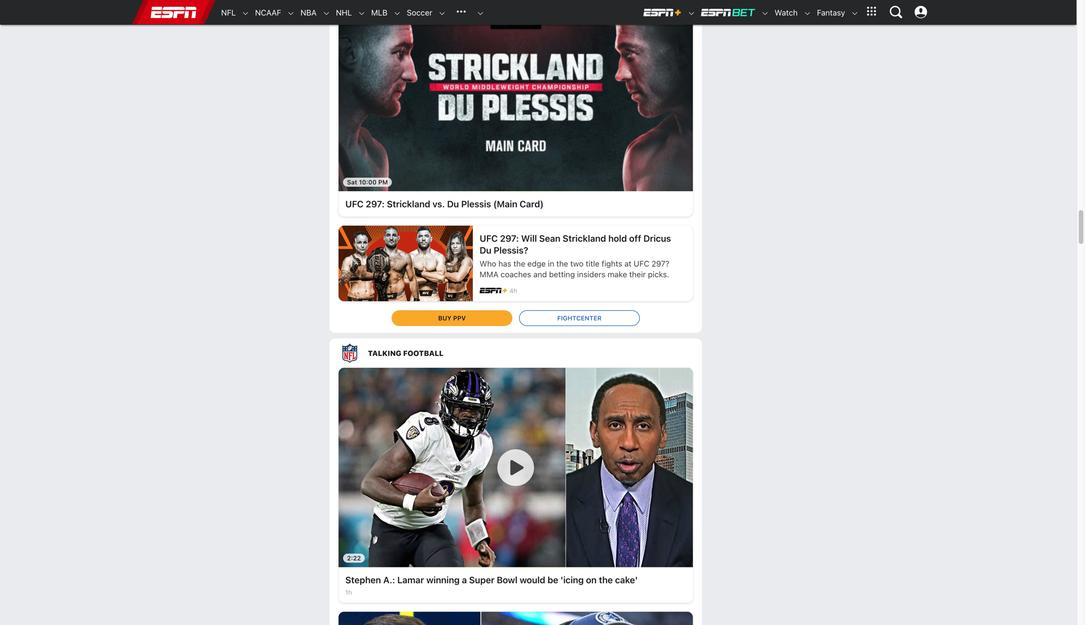 Task type: locate. For each thing, give the bounding box(es) containing it.
cake'
[[615, 575, 638, 586]]

0 vertical spatial strickland
[[387, 199, 430, 210]]

mma
[[480, 270, 499, 279]]

winning
[[426, 575, 460, 586]]

du right vs.
[[447, 199, 459, 210]]

two
[[571, 259, 584, 268]]

(main
[[494, 199, 518, 210]]

0 vertical spatial ufc
[[345, 199, 364, 210]]

1 horizontal spatial ufc
[[480, 233, 498, 244]]

the up betting
[[557, 259, 568, 268]]

297: for strickland
[[366, 199, 385, 210]]

1 horizontal spatial 297:
[[500, 233, 519, 244]]

ncaaf
[[255, 8, 281, 17]]

297: inside the 'ufc 297: will sean strickland hold off dricus du plessis? who has the edge in the two title fights at ufc 297? mma coaches and betting insiders make their picks.'
[[500, 233, 519, 244]]

watch link
[[769, 1, 798, 25]]

betting
[[549, 270, 575, 279]]

297: for will
[[500, 233, 519, 244]]

0 horizontal spatial strickland
[[387, 199, 430, 210]]

2 vertical spatial ufc
[[634, 259, 650, 268]]

mlb
[[371, 8, 388, 17]]

who
[[480, 259, 497, 268]]

1 horizontal spatial du
[[480, 245, 492, 256]]

1 vertical spatial 297:
[[500, 233, 519, 244]]

title
[[586, 259, 600, 268]]

ufc down sat
[[345, 199, 364, 210]]

ncaaf link
[[250, 1, 281, 25]]

ufc for ufc 297: strickland vs. du plessis (main card)
[[345, 199, 364, 210]]

0 horizontal spatial 297:
[[366, 199, 385, 210]]

plessis?
[[494, 245, 528, 256]]

stephen
[[345, 575, 381, 586]]

1 horizontal spatial strickland
[[563, 233, 606, 244]]

nba link
[[295, 1, 317, 25]]

in
[[548, 259, 555, 268]]

0 vertical spatial 297:
[[366, 199, 385, 210]]

1 vertical spatial du
[[480, 245, 492, 256]]

1 vertical spatial ufc
[[480, 233, 498, 244]]

talking football
[[368, 349, 444, 358]]

the up coaches
[[514, 259, 525, 268]]

the right on
[[599, 575, 613, 586]]

watch
[[775, 8, 798, 17]]

du up who
[[480, 245, 492, 256]]

ufc up their
[[634, 259, 650, 268]]

super
[[469, 575, 495, 586]]

vs.
[[433, 199, 445, 210]]

297:
[[366, 199, 385, 210], [500, 233, 519, 244]]

strickland left vs.
[[387, 199, 430, 210]]

297: down 10:00
[[366, 199, 385, 210]]

a.:
[[383, 575, 395, 586]]

strickland inside the 'ufc 297: will sean strickland hold off dricus du plessis? who has the edge in the two title fights at ufc 297? mma coaches and betting insiders make their picks.'
[[563, 233, 606, 244]]

stephen a.: lamar winning a super bowl would be 'icing on the cake'
[[345, 575, 638, 586]]

2 horizontal spatial ufc
[[634, 259, 650, 268]]

0 vertical spatial du
[[447, 199, 459, 210]]

sat 10:00 pm
[[347, 179, 388, 186]]

nhl
[[336, 8, 352, 17]]

the
[[514, 259, 525, 268], [557, 259, 568, 268], [599, 575, 613, 586]]

fightcenter
[[557, 315, 602, 322]]

their
[[630, 270, 646, 279]]

0 horizontal spatial ufc
[[345, 199, 364, 210]]

bowl
[[497, 575, 518, 586]]

fights
[[602, 259, 623, 268]]

297: up plessis?
[[500, 233, 519, 244]]

buy ppv link
[[392, 311, 513, 326]]

ufc
[[345, 199, 364, 210], [480, 233, 498, 244], [634, 259, 650, 268]]

ufc for ufc 297: will sean strickland hold off dricus du plessis? who has the edge in the two title fights at ufc 297? mma coaches and betting insiders make their picks.
[[480, 233, 498, 244]]

strickland up two
[[563, 233, 606, 244]]

plessis
[[461, 199, 491, 210]]

fightcenter link
[[519, 311, 640, 326]]

soccer link
[[401, 1, 433, 25]]

ufc 297: strickland vs. du plessis (main card)
[[345, 199, 544, 210]]

ufc up plessis?
[[480, 233, 498, 244]]

dricus
[[644, 233, 671, 244]]

pm
[[378, 179, 388, 186]]

du
[[447, 199, 459, 210], [480, 245, 492, 256]]

strickland
[[387, 199, 430, 210], [563, 233, 606, 244]]

buy ppv
[[438, 315, 466, 322]]

2 horizontal spatial the
[[599, 575, 613, 586]]

nfl link
[[216, 1, 236, 25]]

1 vertical spatial strickland
[[563, 233, 606, 244]]

fantasy
[[817, 8, 846, 17]]



Task type: describe. For each thing, give the bounding box(es) containing it.
edge
[[528, 259, 546, 268]]

football
[[403, 349, 444, 358]]

be
[[548, 575, 558, 586]]

1h
[[345, 589, 352, 596]]

has
[[499, 259, 512, 268]]

10:00
[[359, 179, 377, 186]]

ufc 297: will sean strickland hold off dricus du plessis? who has the edge in the two title fights at ufc 297? mma coaches and betting insiders make their picks.
[[480, 233, 671, 279]]

1 horizontal spatial the
[[557, 259, 568, 268]]

nfl
[[221, 8, 236, 17]]

soccer
[[407, 8, 433, 17]]

would
[[520, 575, 546, 586]]

297?
[[652, 259, 670, 268]]

du inside the 'ufc 297: will sean strickland hold off dricus du plessis? who has the edge in the two title fights at ufc 297? mma coaches and betting insiders make their picks.'
[[480, 245, 492, 256]]

hold
[[609, 233, 627, 244]]

off
[[629, 233, 642, 244]]

buy
[[438, 315, 452, 322]]

ppv
[[453, 315, 466, 322]]

fantasy link
[[812, 1, 846, 25]]

sean
[[539, 233, 561, 244]]

4h
[[510, 287, 517, 295]]

sat
[[347, 179, 357, 186]]

coaches
[[501, 270, 531, 279]]

lamar
[[397, 575, 424, 586]]

picks.
[[648, 270, 670, 279]]

card)
[[520, 199, 544, 210]]

0 horizontal spatial du
[[447, 199, 459, 210]]

'icing
[[561, 575, 584, 586]]

nba
[[301, 8, 317, 17]]

and
[[534, 270, 547, 279]]

make
[[608, 270, 627, 279]]

nhl link
[[330, 1, 352, 25]]

at
[[625, 259, 632, 268]]

mlb link
[[366, 1, 388, 25]]

on
[[586, 575, 597, 586]]

insiders
[[577, 270, 606, 279]]

a
[[462, 575, 467, 586]]

0 horizontal spatial the
[[514, 259, 525, 268]]

2:22
[[347, 555, 361, 562]]

will
[[521, 233, 537, 244]]

talking
[[368, 349, 402, 358]]



Task type: vqa. For each thing, say whether or not it's contained in the screenshot.
297: within UFC 297: Will Sean Strickland hold off Dricus Du Plessis? Who has the edge in the two title fights at UFC 297? MMA coaches and betting insiders make their picks.
yes



